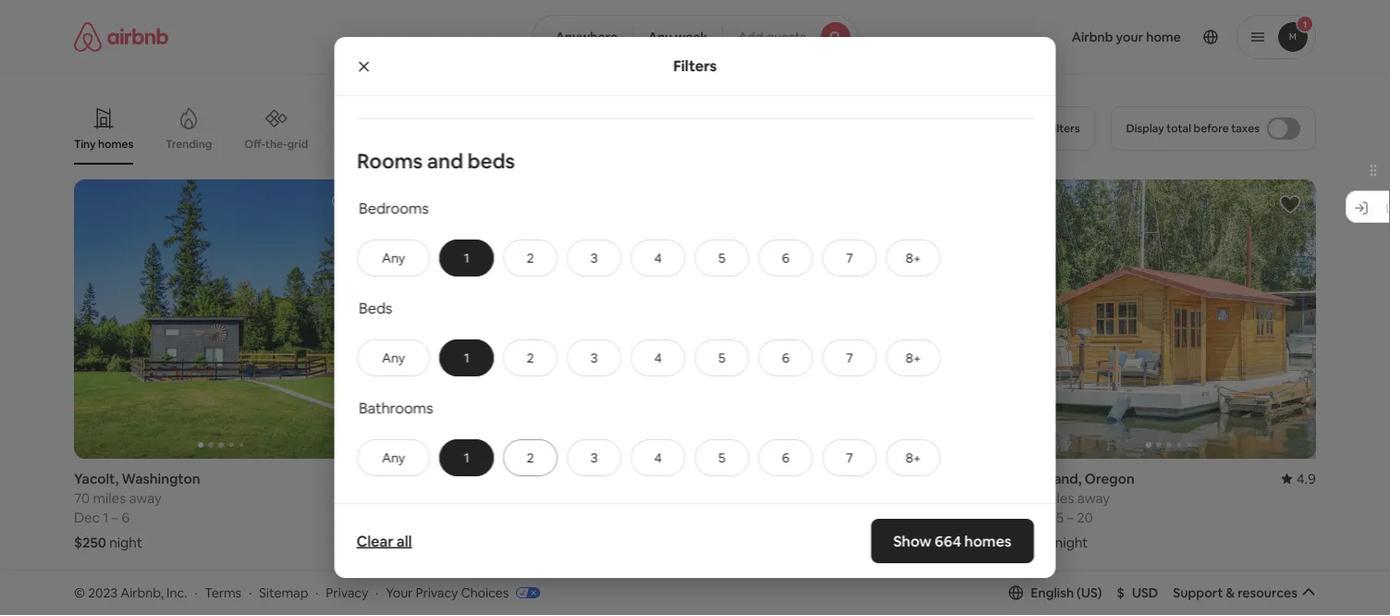 Task type: describe. For each thing, give the bounding box(es) containing it.
1 · from the left
[[194, 584, 197, 601]]

yacolt,
[[74, 469, 119, 487]]

4.9 out of 5 average rating image
[[1282, 469, 1316, 487]]

2 button for bedrooms
[[503, 239, 557, 276]]

7 button for bathrooms
[[822, 439, 876, 476]]

add
[[738, 29, 763, 45]]

show for show 664 homes
[[893, 531, 931, 550]]

5 button for bathrooms
[[694, 439, 749, 476]]

your privacy choices link
[[386, 584, 540, 602]]

5 for bedrooms
[[718, 250, 725, 266]]

filters dialog
[[334, 0, 1056, 578]]

group containing off-the-grid
[[74, 92, 1030, 165]]

6 inside the yacolt, washington 70 miles away dec 1 – 6 $250 night
[[122, 508, 130, 526]]

4.9
[[1297, 469, 1316, 487]]

&
[[1226, 584, 1235, 601]]

oregon for bend, oregon
[[430, 469, 480, 487]]

$250
[[74, 533, 106, 551]]

your
[[386, 584, 413, 601]]

8+ for bedrooms
[[905, 250, 921, 266]]

7 for bedrooms
[[846, 250, 853, 266]]

8+ element for bedrooms
[[905, 250, 921, 266]]

3 for bedrooms
[[590, 250, 598, 266]]

2 for bedrooms
[[526, 250, 534, 266]]

any week
[[648, 29, 708, 45]]

english
[[1031, 584, 1074, 601]]

dec
[[74, 508, 100, 526]]

clear
[[357, 531, 394, 550]]

english (us) button
[[1009, 584, 1102, 601]]

3 button for beds
[[567, 339, 621, 376]]

add to wishlist: portland, oregon image
[[963, 602, 985, 615]]

any element for bedrooms
[[376, 250, 410, 266]]

off-
[[244, 137, 265, 151]]

english (us)
[[1031, 584, 1102, 601]]

map
[[688, 503, 716, 519]]

©
[[74, 584, 85, 601]]

the-
[[265, 137, 287, 151]]

3 · from the left
[[316, 584, 319, 601]]

$132
[[1022, 533, 1052, 551]]

tiny homes
[[74, 137, 133, 151]]

7 for beds
[[846, 349, 853, 366]]

portland, oregon 50 miles away nov 15 – 20 $132 night
[[1022, 469, 1135, 551]]

any for bathrooms
[[382, 449, 405, 466]]

any button for bedrooms
[[357, 239, 430, 276]]

(us)
[[1077, 584, 1102, 601]]

50
[[1022, 489, 1038, 507]]

washington
[[122, 469, 200, 487]]

2 · from the left
[[249, 584, 252, 601]]

1 for bathrooms
[[464, 449, 469, 466]]

15
[[1051, 508, 1064, 526]]

clear all button
[[347, 523, 421, 560]]

56
[[706, 489, 722, 507]]

1 privacy from the left
[[326, 584, 368, 601]]

6 for bedrooms
[[782, 250, 789, 266]]

away for 56 miles away
[[761, 489, 794, 507]]

8+ element for beds
[[905, 349, 921, 366]]

$
[[1117, 584, 1125, 601]]

– for 6
[[112, 508, 119, 526]]

8+ for beds
[[905, 349, 921, 366]]

1 inside the yacolt, washington 70 miles away dec 1 – 6 $250 night
[[103, 508, 109, 526]]

your privacy choices
[[386, 584, 509, 601]]

1 for bedrooms
[[464, 250, 469, 266]]

7 button for beds
[[822, 339, 876, 376]]

any week button
[[632, 15, 724, 59]]

tiny
[[74, 137, 96, 151]]

bathrooms
[[358, 398, 433, 417]]

5 button for beds
[[694, 339, 749, 376]]

add to wishlist: portland, oregon image
[[1279, 193, 1301, 216]]

beds
[[358, 298, 392, 317]]

display
[[1126, 121, 1164, 136]]

any button for bathrooms
[[357, 439, 430, 476]]

$ usd
[[1117, 584, 1158, 601]]

week
[[675, 29, 708, 45]]

sitemap
[[259, 584, 308, 601]]

any inside button
[[648, 29, 672, 45]]

add guests
[[738, 29, 806, 45]]

miles for 98
[[409, 489, 442, 507]]

any element for bathrooms
[[376, 449, 410, 466]]

guests
[[766, 29, 806, 45]]

profile element
[[880, 0, 1316, 74]]

any for bedrooms
[[382, 250, 405, 266]]

support & resources button
[[1173, 584, 1316, 601]]

inc.
[[167, 584, 187, 601]]

1 for beds
[[464, 349, 469, 366]]

98
[[390, 489, 406, 507]]

2 for beds
[[526, 349, 534, 366]]

7 for bathrooms
[[846, 449, 853, 466]]

trending
[[166, 137, 212, 151]]

5 for beds
[[718, 349, 725, 366]]

8+ button for bedrooms
[[886, 239, 940, 276]]

add to wishlist: chinook, washington image
[[647, 602, 669, 615]]

8+ element for bathrooms
[[905, 449, 921, 466]]

sitemap link
[[259, 584, 308, 601]]

airbnb,
[[120, 584, 164, 601]]

miles for 70
[[93, 489, 126, 507]]

20
[[1077, 508, 1093, 526]]

privacy link
[[326, 584, 368, 601]]

before
[[1194, 121, 1229, 136]]

homes inside the filters "dialog"
[[964, 531, 1011, 550]]

miles for 50
[[1041, 489, 1074, 507]]

show 664 homes
[[893, 531, 1011, 550]]

any element for beds
[[376, 349, 410, 366]]

any button for beds
[[357, 339, 430, 376]]

add guests button
[[723, 15, 858, 59]]

none search field containing anywhere
[[532, 15, 858, 59]]

oregon for rhododendron, oregon
[[811, 469, 861, 487]]

terms · sitemap · privacy ·
[[205, 584, 379, 601]]

– for 20
[[1067, 508, 1074, 526]]

resources
[[1238, 584, 1298, 601]]



Task type: vqa. For each thing, say whether or not it's contained in the screenshot.
AMAZING
no



Task type: locate. For each thing, give the bounding box(es) containing it.
oregon up 20
[[1085, 469, 1135, 487]]

1 vertical spatial 7
[[846, 349, 853, 366]]

0 horizontal spatial homes
[[98, 137, 133, 151]]

3 any button from the top
[[357, 439, 430, 476]]

3 button for bathrooms
[[567, 439, 621, 476]]

night
[[109, 533, 142, 551], [1055, 533, 1088, 551]]

1 7 from the top
[[846, 250, 853, 266]]

1 button for bedrooms
[[439, 239, 494, 276]]

None search field
[[532, 15, 858, 59]]

2 5 from the top
[[718, 349, 725, 366]]

add to wishlist: eugene, oregon image
[[331, 602, 353, 615]]

2 vertical spatial 8+ button
[[886, 439, 940, 476]]

2
[[526, 250, 534, 266], [526, 349, 534, 366], [526, 449, 534, 466]]

2 vertical spatial 4
[[654, 449, 661, 466]]

and
[[427, 147, 463, 174]]

2 vertical spatial 1 button
[[439, 439, 494, 476]]

7 button
[[822, 239, 876, 276], [822, 339, 876, 376], [822, 439, 876, 476]]

0 horizontal spatial show
[[652, 503, 686, 519]]

– right 15
[[1067, 508, 1074, 526]]

miles inside 'bend, oregon 98 miles away'
[[409, 489, 442, 507]]

miles down yacolt,
[[93, 489, 126, 507]]

0 horizontal spatial night
[[109, 533, 142, 551]]

· left your
[[376, 584, 379, 601]]

2 vertical spatial 3
[[590, 449, 598, 466]]

show left 664
[[893, 531, 931, 550]]

3 miles from the left
[[725, 489, 758, 507]]

night inside portland, oregon 50 miles away nov 15 – 20 $132 night
[[1055, 533, 1088, 551]]

0 vertical spatial 8+
[[905, 250, 921, 266]]

bend,
[[390, 469, 427, 487]]

privacy right your
[[416, 584, 458, 601]]

0 horizontal spatial privacy
[[326, 584, 368, 601]]

2 for bathrooms
[[526, 449, 534, 466]]

8+ button for bathrooms
[[886, 439, 940, 476]]

8+ element
[[905, 250, 921, 266], [905, 349, 921, 366], [905, 449, 921, 466]]

1 horizontal spatial oregon
[[811, 469, 861, 487]]

away for 70 miles away
[[129, 489, 162, 507]]

0 vertical spatial 2 button
[[503, 239, 557, 276]]

4 for bathrooms
[[654, 449, 661, 466]]

1 vertical spatial 3
[[590, 349, 598, 366]]

6
[[782, 250, 789, 266], [782, 349, 789, 366], [782, 449, 789, 466], [122, 508, 130, 526]]

anywhere button
[[532, 15, 633, 59]]

1 vertical spatial 3 button
[[567, 339, 621, 376]]

6 button for bedrooms
[[758, 239, 813, 276]]

664
[[935, 531, 961, 550]]

any left week
[[648, 29, 672, 45]]

2 vertical spatial 3 button
[[567, 439, 621, 476]]

6 for bathrooms
[[782, 449, 789, 466]]

1 8+ from the top
[[905, 250, 921, 266]]

off-the-grid
[[244, 137, 308, 151]]

1 miles from the left
[[93, 489, 126, 507]]

all
[[397, 531, 412, 550]]

any element
[[376, 250, 410, 266], [376, 349, 410, 366], [376, 449, 410, 466]]

miles inside portland, oregon 50 miles away nov 15 – 20 $132 night
[[1041, 489, 1074, 507]]

– inside portland, oregon 50 miles away nov 15 – 20 $132 night
[[1067, 508, 1074, 526]]

2 miles from the left
[[409, 489, 442, 507]]

away inside portland, oregon 50 miles away nov 15 – 20 $132 night
[[1077, 489, 1110, 507]]

1 vertical spatial 1 button
[[439, 339, 494, 376]]

1 vertical spatial 2
[[526, 349, 534, 366]]

miles up 15
[[1041, 489, 1074, 507]]

4 · from the left
[[376, 584, 379, 601]]

display total before taxes
[[1126, 121, 1260, 136]]

beds
[[467, 147, 515, 174]]

any up the bend,
[[382, 449, 405, 466]]

1 5 button from the top
[[694, 239, 749, 276]]

1 5 from the top
[[718, 250, 725, 266]]

3 4 button from the top
[[630, 439, 685, 476]]

0 vertical spatial 7 button
[[822, 239, 876, 276]]

5 for bathrooms
[[718, 449, 725, 466]]

group
[[334, 0, 1056, 119], [74, 92, 1030, 165], [74, 179, 368, 459], [390, 179, 684, 459], [706, 179, 1000, 459], [1022, 179, 1316, 459], [74, 588, 368, 615], [390, 588, 684, 615], [706, 588, 1000, 615], [1022, 588, 1316, 615]]

show map button
[[634, 489, 756, 533]]

homes right 664
[[964, 531, 1011, 550]]

3 5 from the top
[[718, 449, 725, 466]]

1 vertical spatial 8+ element
[[905, 349, 921, 366]]

70
[[74, 489, 90, 507]]

away right 98
[[445, 489, 478, 507]]

1 8+ button from the top
[[886, 239, 940, 276]]

2 1 button from the top
[[439, 339, 494, 376]]

2 8+ element from the top
[[905, 349, 921, 366]]

–
[[112, 508, 119, 526], [1067, 508, 1074, 526]]

away for 98 miles away
[[445, 489, 478, 507]]

terms link
[[205, 584, 242, 601]]

away inside the yacolt, washington 70 miles away dec 1 – 6 $250 night
[[129, 489, 162, 507]]

1 vertical spatial 5 button
[[694, 339, 749, 376]]

show inside the filters "dialog"
[[893, 531, 931, 550]]

1 button for bathrooms
[[439, 439, 494, 476]]

any button up bathrooms
[[357, 339, 430, 376]]

away inside 'bend, oregon 98 miles away'
[[445, 489, 478, 507]]

away up 20
[[1077, 489, 1110, 507]]

oregon right the bend,
[[430, 469, 480, 487]]

terms
[[205, 584, 242, 601]]

support
[[1173, 584, 1223, 601]]

7
[[846, 250, 853, 266], [846, 349, 853, 366], [846, 449, 853, 466]]

3 button for bedrooms
[[567, 239, 621, 276]]

1 horizontal spatial –
[[1067, 508, 1074, 526]]

any for beds
[[382, 349, 405, 366]]

away inside rhododendron, oregon 56 miles away
[[761, 489, 794, 507]]

© 2023 airbnb, inc. ·
[[74, 584, 197, 601]]

4
[[654, 250, 661, 266], [654, 349, 661, 366], [654, 449, 661, 466]]

1 vertical spatial 8+
[[905, 349, 921, 366]]

rhododendron, oregon 56 miles away
[[706, 469, 861, 507]]

2 vertical spatial 5
[[718, 449, 725, 466]]

1 1 button from the top
[[439, 239, 494, 276]]

3 for bathrooms
[[590, 449, 598, 466]]

0 vertical spatial 1 button
[[439, 239, 494, 276]]

night for 20
[[1055, 533, 1088, 551]]

0 vertical spatial 5
[[718, 250, 725, 266]]

2 8+ button from the top
[[886, 339, 940, 376]]

show map
[[652, 503, 716, 519]]

2 vertical spatial any element
[[376, 449, 410, 466]]

night for 6
[[109, 533, 142, 551]]

1 vertical spatial 2 button
[[503, 339, 557, 376]]

3 for beds
[[590, 349, 598, 366]]

1 vertical spatial 6 button
[[758, 339, 813, 376]]

2 button
[[503, 239, 557, 276], [503, 339, 557, 376], [503, 439, 557, 476]]

2 away from the left
[[445, 489, 478, 507]]

2 vertical spatial 6 button
[[758, 439, 813, 476]]

– right dec
[[112, 508, 119, 526]]

grid
[[287, 137, 308, 151]]

2 3 button from the top
[[567, 339, 621, 376]]

1 any element from the top
[[376, 250, 410, 266]]

0 vertical spatial 4
[[654, 250, 661, 266]]

rhododendron,
[[706, 469, 808, 487]]

clear all
[[357, 531, 412, 550]]

homes
[[98, 137, 133, 151], [964, 531, 1011, 550]]

0 vertical spatial any element
[[376, 250, 410, 266]]

bend, oregon 98 miles away
[[390, 469, 480, 507]]

0 horizontal spatial oregon
[[430, 469, 480, 487]]

any element up bathrooms
[[376, 349, 410, 366]]

3
[[590, 250, 598, 266], [590, 349, 598, 366], [590, 449, 598, 466]]

1 vertical spatial 7 button
[[822, 339, 876, 376]]

1 horizontal spatial night
[[1055, 533, 1088, 551]]

1 horizontal spatial privacy
[[416, 584, 458, 601]]

0 vertical spatial 4 button
[[630, 239, 685, 276]]

bedrooms
[[358, 198, 428, 217]]

1 night from the left
[[109, 533, 142, 551]]

oregon inside portland, oregon 50 miles away nov 15 – 20 $132 night
[[1085, 469, 1135, 487]]

2 2 button from the top
[[503, 339, 557, 376]]

2 2 from the top
[[526, 349, 534, 366]]

1 vertical spatial any button
[[357, 339, 430, 376]]

0 vertical spatial homes
[[98, 137, 133, 151]]

support & resources
[[1173, 584, 1298, 601]]

1 any button from the top
[[357, 239, 430, 276]]

any element down bedrooms
[[376, 250, 410, 266]]

4.95
[[656, 469, 684, 487]]

1 away from the left
[[129, 489, 162, 507]]

2 button for bathrooms
[[503, 439, 557, 476]]

8+ button for beds
[[886, 339, 940, 376]]

3 button
[[567, 239, 621, 276], [567, 339, 621, 376], [567, 439, 621, 476]]

0 vertical spatial 8+ element
[[905, 250, 921, 266]]

4 away from the left
[[1077, 489, 1110, 507]]

miles down rhododendron,
[[725, 489, 758, 507]]

3 6 button from the top
[[758, 439, 813, 476]]

3 3 button from the top
[[567, 439, 621, 476]]

8+ for bathrooms
[[905, 449, 921, 466]]

4 miles from the left
[[1041, 489, 1074, 507]]

oregon inside 'bend, oregon 98 miles away'
[[430, 469, 480, 487]]

0 vertical spatial 7
[[846, 250, 853, 266]]

show inside button
[[652, 503, 686, 519]]

2 vertical spatial 2
[[526, 449, 534, 466]]

7 button for bedrooms
[[822, 239, 876, 276]]

show 664 homes link
[[871, 519, 1034, 563]]

2023
[[88, 584, 118, 601]]

0 horizontal spatial –
[[112, 508, 119, 526]]

1 vertical spatial show
[[893, 531, 931, 550]]

2 button for beds
[[503, 339, 557, 376]]

2 vertical spatial 7
[[846, 449, 853, 466]]

anywhere
[[555, 29, 618, 45]]

1 4 from the top
[[654, 250, 661, 266]]

portland,
[[1022, 469, 1082, 487]]

1 vertical spatial 4
[[654, 349, 661, 366]]

night inside the yacolt, washington 70 miles away dec 1 – 6 $250 night
[[109, 533, 142, 551]]

0 vertical spatial 3
[[590, 250, 598, 266]]

1 button
[[439, 239, 494, 276], [439, 339, 494, 376], [439, 439, 494, 476]]

6 button for bathrooms
[[758, 439, 813, 476]]

1 7 button from the top
[[822, 239, 876, 276]]

taxes
[[1231, 121, 1260, 136]]

1 horizontal spatial homes
[[964, 531, 1011, 550]]

1 2 from the top
[[526, 250, 534, 266]]

0 vertical spatial 3 button
[[567, 239, 621, 276]]

0 vertical spatial 8+ button
[[886, 239, 940, 276]]

2 night from the left
[[1055, 533, 1088, 551]]

any down bedrooms
[[382, 250, 405, 266]]

2 6 button from the top
[[758, 339, 813, 376]]

1 – from the left
[[112, 508, 119, 526]]

1 8+ element from the top
[[905, 250, 921, 266]]

any button
[[357, 239, 430, 276], [357, 339, 430, 376], [357, 439, 430, 476]]

choices
[[461, 584, 509, 601]]

oregon inside rhododendron, oregon 56 miles away
[[811, 469, 861, 487]]

rooms
[[357, 147, 422, 174]]

1 vertical spatial 5
[[718, 349, 725, 366]]

show
[[652, 503, 686, 519], [893, 531, 931, 550]]

1 4 button from the top
[[630, 239, 685, 276]]

6 for beds
[[782, 349, 789, 366]]

2 3 from the top
[[590, 349, 598, 366]]

3 2 button from the top
[[503, 439, 557, 476]]

any button down bedrooms
[[357, 239, 430, 276]]

away
[[129, 489, 162, 507], [445, 489, 478, 507], [761, 489, 794, 507], [1077, 489, 1110, 507]]

0 vertical spatial 5 button
[[694, 239, 749, 276]]

3 8+ from the top
[[905, 449, 921, 466]]

3 4 from the top
[[654, 449, 661, 466]]

· right inc.
[[194, 584, 197, 601]]

1 vertical spatial homes
[[964, 531, 1011, 550]]

2 5 button from the top
[[694, 339, 749, 376]]

any
[[648, 29, 672, 45], [382, 250, 405, 266], [382, 349, 405, 366], [382, 449, 405, 466]]

display total before taxes button
[[1111, 106, 1316, 151]]

privacy
[[326, 584, 368, 601], [416, 584, 458, 601]]

any up bathrooms
[[382, 349, 405, 366]]

5 button for bedrooms
[[694, 239, 749, 276]]

night down 20
[[1055, 533, 1088, 551]]

show down 4.95
[[652, 503, 686, 519]]

privacy up add to wishlist: eugene, oregon image
[[326, 584, 368, 601]]

0 vertical spatial show
[[652, 503, 686, 519]]

filters
[[673, 56, 717, 75]]

6 button for beds
[[758, 339, 813, 376]]

3 8+ button from the top
[[886, 439, 940, 476]]

2 7 button from the top
[[822, 339, 876, 376]]

usd
[[1132, 584, 1158, 601]]

5
[[718, 250, 725, 266], [718, 349, 725, 366], [718, 449, 725, 466]]

2 vertical spatial 7 button
[[822, 439, 876, 476]]

4 for beds
[[654, 349, 661, 366]]

yacolt, washington 70 miles away dec 1 – 6 $250 night
[[74, 469, 200, 551]]

oregon right rhododendron,
[[811, 469, 861, 487]]

1
[[464, 250, 469, 266], [464, 349, 469, 366], [464, 449, 469, 466], [103, 508, 109, 526]]

3 2 from the top
[[526, 449, 534, 466]]

$148
[[390, 533, 421, 551]]

5 button
[[694, 239, 749, 276], [694, 339, 749, 376], [694, 439, 749, 476]]

1 button for beds
[[439, 339, 494, 376]]

2 vertical spatial any button
[[357, 439, 430, 476]]

1 2 button from the top
[[503, 239, 557, 276]]

2 vertical spatial 2 button
[[503, 439, 557, 476]]

1 3 from the top
[[590, 250, 598, 266]]

4 button for bathrooms
[[630, 439, 685, 476]]

rooms and beds
[[357, 147, 515, 174]]

2 7 from the top
[[846, 349, 853, 366]]

4 button
[[630, 239, 685, 276], [630, 339, 685, 376], [630, 439, 685, 476]]

· right terms link
[[249, 584, 252, 601]]

0 vertical spatial 2
[[526, 250, 534, 266]]

2 – from the left
[[1067, 508, 1074, 526]]

3 7 from the top
[[846, 449, 853, 466]]

miles down the bend,
[[409, 489, 442, 507]]

add to wishlist: yacolt, washington image
[[331, 193, 353, 216]]

1 3 button from the top
[[567, 239, 621, 276]]

3 5 button from the top
[[694, 439, 749, 476]]

homes right the tiny
[[98, 137, 133, 151]]

6 button
[[758, 239, 813, 276], [758, 339, 813, 376], [758, 439, 813, 476]]

8+ button
[[886, 239, 940, 276], [886, 339, 940, 376], [886, 439, 940, 476]]

4 button for bedrooms
[[630, 239, 685, 276]]

miles for 56
[[725, 489, 758, 507]]

3 away from the left
[[761, 489, 794, 507]]

3 7 button from the top
[[822, 439, 876, 476]]

any element up the bend,
[[376, 449, 410, 466]]

2 4 button from the top
[[630, 339, 685, 376]]

4 for bedrooms
[[654, 250, 661, 266]]

2 vertical spatial 5 button
[[694, 439, 749, 476]]

nov
[[1022, 508, 1048, 526]]

2 privacy from the left
[[416, 584, 458, 601]]

4.95 out of 5 average rating image
[[641, 469, 684, 487]]

0 vertical spatial any button
[[357, 239, 430, 276]]

night right $250
[[109, 533, 142, 551]]

8+
[[905, 250, 921, 266], [905, 349, 921, 366], [905, 449, 921, 466]]

1 vertical spatial 4 button
[[630, 339, 685, 376]]

miles
[[93, 489, 126, 507], [409, 489, 442, 507], [725, 489, 758, 507], [1041, 489, 1074, 507]]

away down washington
[[129, 489, 162, 507]]

2 any element from the top
[[376, 349, 410, 366]]

· left the privacy link
[[316, 584, 319, 601]]

2 vertical spatial 8+
[[905, 449, 921, 466]]

1 vertical spatial 8+ button
[[886, 339, 940, 376]]

3 8+ element from the top
[[905, 449, 921, 466]]

miles inside the yacolt, washington 70 miles away dec 1 – 6 $250 night
[[93, 489, 126, 507]]

2 4 from the top
[[654, 349, 661, 366]]

– inside the yacolt, washington 70 miles away dec 1 – 6 $250 night
[[112, 508, 119, 526]]

2 oregon from the left
[[811, 469, 861, 487]]

3 3 from the top
[[590, 449, 598, 466]]

1 vertical spatial any element
[[376, 349, 410, 366]]

1 horizontal spatial show
[[893, 531, 931, 550]]

3 any element from the top
[[376, 449, 410, 466]]

2 horizontal spatial oregon
[[1085, 469, 1135, 487]]

0 vertical spatial 6 button
[[758, 239, 813, 276]]

3 1 button from the top
[[439, 439, 494, 476]]

2 any button from the top
[[357, 339, 430, 376]]

total
[[1167, 121, 1191, 136]]

any button up 98
[[357, 439, 430, 476]]

2 vertical spatial 4 button
[[630, 439, 685, 476]]

1 6 button from the top
[[758, 239, 813, 276]]

away down rhododendron,
[[761, 489, 794, 507]]

3 oregon from the left
[[1085, 469, 1135, 487]]

4 button for beds
[[630, 339, 685, 376]]

2 vertical spatial 8+ element
[[905, 449, 921, 466]]

2 8+ from the top
[[905, 349, 921, 366]]

·
[[194, 584, 197, 601], [249, 584, 252, 601], [316, 584, 319, 601], [376, 584, 379, 601]]

miles inside rhododendron, oregon 56 miles away
[[725, 489, 758, 507]]

show for show map
[[652, 503, 686, 519]]

1 oregon from the left
[[430, 469, 480, 487]]



